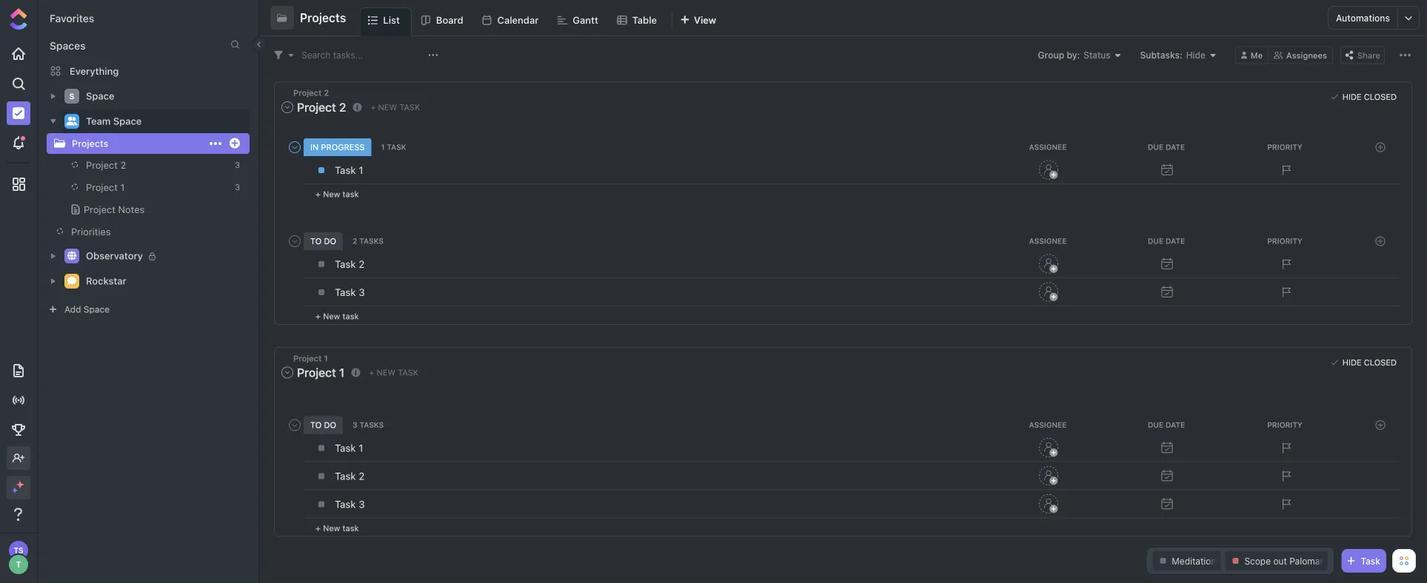 Task type: describe. For each thing, give the bounding box(es) containing it.
priority button for 1 task
[[1227, 143, 1346, 151]]

everything link
[[38, 59, 258, 83]]

automations button
[[1329, 7, 1398, 29]]

assignees button
[[1269, 46, 1333, 64]]

table
[[632, 14, 657, 25]]

view settings image
[[1400, 50, 1411, 61]]

0 vertical spatial hide
[[1186, 50, 1206, 60]]

task for task 2 'link'
[[335, 258, 356, 270]]

project notes link
[[70, 198, 225, 221]]

assignee button for 3 tasks
[[990, 421, 1109, 430]]

5 set priority image from the top
[[1275, 494, 1297, 516]]

space for team space
[[113, 116, 142, 127]]

2 tasks
[[353, 237, 384, 245]]

list link
[[383, 8, 406, 36]]

‎task 1
[[335, 443, 363, 454]]

task for task 1 link
[[335, 164, 356, 176]]

user group image
[[66, 117, 77, 125]]

status
[[1084, 50, 1111, 60]]

project 2 for project 2 dropdown button
[[297, 100, 346, 114]]

board
[[436, 14, 463, 25]]

closed for project 1
[[1364, 358, 1397, 368]]

list
[[383, 14, 400, 26]]

task for second task 3 link from the bottom of the page
[[335, 286, 356, 298]]

‎task 1 link
[[331, 436, 986, 461]]

date for 1 task
[[1166, 143, 1185, 151]]

priority button for 3 tasks
[[1227, 421, 1346, 430]]

due date for 3 tasks
[[1148, 421, 1185, 430]]

project for project 1 link
[[86, 182, 118, 193]]

automations
[[1336, 13, 1390, 23]]

ts
[[14, 547, 23, 555]]

+ new task down task 1
[[316, 189, 359, 199]]

gantt link
[[573, 7, 604, 36]]

share button
[[1341, 46, 1385, 64]]

2 inside dropdown button
[[339, 100, 346, 114]]

1 vertical spatial project 1
[[293, 354, 328, 363]]

task 2 link
[[331, 252, 986, 277]]

spaces
[[50, 40, 86, 52]]

search tasks...
[[301, 50, 363, 60]]

hide closed button for 2
[[1328, 90, 1401, 104]]

projects link
[[23, 136, 207, 151]]

project for project 2 dropdown button
[[297, 100, 336, 114]]

priority for 1 task
[[1267, 143, 1303, 151]]

‎task for ‎task 1
[[335, 443, 356, 454]]

+ new task down task 2
[[316, 312, 359, 321]]

project 2 button
[[280, 97, 350, 118]]

2 tasks button
[[350, 237, 389, 245]]

group
[[1038, 50, 1064, 60]]

due date button for 1 task
[[1109, 143, 1227, 151]]

board link
[[436, 7, 469, 36]]

6 set priority element from the top
[[1275, 494, 1297, 516]]

space for add space
[[84, 304, 110, 315]]

dropdown menu image
[[231, 140, 238, 147]]

1 task 3 link from the top
[[331, 280, 986, 305]]

3 tasks
[[353, 421, 384, 430]]

2 up task 2
[[353, 237, 357, 245]]

priorities link
[[37, 221, 225, 243]]

team
[[86, 116, 111, 127]]

0 vertical spatial space
[[86, 91, 114, 102]]

ts t
[[14, 547, 23, 570]]

new down task 1
[[323, 189, 340, 199]]

task 1 link
[[331, 158, 986, 183]]

set priority image
[[1275, 281, 1297, 303]]

4 set priority element from the top
[[1275, 437, 1297, 460]]

priority for 2 tasks
[[1267, 237, 1303, 245]]

date for 3 tasks
[[1166, 421, 1185, 430]]

projects inside button
[[300, 11, 346, 25]]

me button
[[1235, 46, 1269, 64]]

project for project 2 link
[[86, 160, 118, 171]]

2 down search tasks...
[[324, 88, 329, 98]]

priorities
[[71, 226, 111, 237]]

assignee for 2 tasks
[[1029, 237, 1067, 245]]

due date button for 3 tasks
[[1109, 421, 1227, 430]]

assignee for 3 tasks
[[1029, 421, 1067, 430]]

hide closed for project 2
[[1343, 92, 1397, 102]]

add space
[[64, 304, 110, 315]]

5 set priority element from the top
[[1275, 466, 1297, 488]]

by:
[[1067, 50, 1080, 60]]

2 set priority element from the top
[[1275, 253, 1297, 275]]

view button
[[673, 7, 723, 36]]

hide for 2
[[1343, 92, 1362, 102]]

+ new task up 1 task dropdown button in the left of the page
[[371, 102, 420, 112]]

assignees
[[1287, 51, 1327, 60]]

rockstar link
[[86, 270, 240, 293]]

rockstar
[[86, 276, 126, 287]]

priority for 3 tasks
[[1267, 421, 1303, 430]]

tasks...
[[333, 50, 363, 60]]

0 horizontal spatial projects
[[72, 138, 108, 149]]

due date for 1 task
[[1148, 143, 1185, 151]]

project 2 link
[[72, 154, 225, 176]]

tasks for 2 tasks
[[359, 237, 384, 245]]

space link
[[86, 84, 240, 108]]

everything
[[70, 66, 119, 77]]

list info image for 2
[[353, 103, 362, 112]]

project 1 for project 1 link
[[86, 182, 125, 193]]

due date button for 2 tasks
[[1109, 237, 1227, 245]]



Task type: locate. For each thing, give the bounding box(es) containing it.
task 3 down ‎task 2
[[335, 499, 365, 511]]

0 vertical spatial projects
[[300, 11, 346, 25]]

task
[[399, 102, 420, 112], [387, 143, 406, 151], [343, 189, 359, 199], [343, 312, 359, 321], [398, 368, 419, 378], [343, 524, 359, 534]]

2 closed from the top
[[1364, 358, 1397, 368]]

2 vertical spatial project 1
[[297, 366, 345, 380]]

hide closed
[[1343, 92, 1397, 102], [1343, 358, 1397, 368]]

set priority element
[[1275, 159, 1297, 181], [1275, 253, 1297, 275], [1275, 281, 1297, 303], [1275, 437, 1297, 460], [1275, 466, 1297, 488], [1275, 494, 1297, 516]]

observatory link
[[86, 244, 240, 268]]

due date
[[1148, 143, 1185, 151], [1148, 237, 1185, 245], [1148, 421, 1185, 430]]

gantt
[[573, 14, 598, 25]]

table link
[[632, 7, 663, 36]]

1 set priority image from the top
[[1275, 159, 1297, 181]]

+ new task down ‎task 2
[[316, 524, 359, 534]]

1 vertical spatial hide closed button
[[1328, 355, 1401, 370]]

3 date from the top
[[1166, 421, 1185, 430]]

hide closed button
[[1328, 90, 1401, 104], [1328, 355, 1401, 370]]

project for "project notes" link
[[84, 204, 115, 215]]

globe image
[[67, 251, 76, 260]]

me
[[1251, 51, 1263, 60]]

1 vertical spatial priority button
[[1227, 237, 1346, 245]]

2 date from the top
[[1166, 237, 1185, 245]]

closed
[[1364, 92, 1397, 102], [1364, 358, 1397, 368]]

spaces link
[[38, 40, 86, 52]]

assignee button
[[990, 143, 1109, 151], [990, 237, 1109, 245], [990, 421, 1109, 430]]

2 inside 'link'
[[359, 258, 365, 270]]

project notes
[[84, 204, 145, 215]]

project
[[293, 88, 322, 98], [297, 100, 336, 114], [86, 160, 118, 171], [86, 182, 118, 193], [84, 204, 115, 215], [293, 354, 322, 363], [297, 366, 336, 380]]

project for the project 1 dropdown button
[[297, 366, 336, 380]]

new down task 2
[[323, 312, 340, 321]]

add
[[64, 304, 81, 315]]

view
[[694, 14, 716, 25]]

2 vertical spatial hide
[[1343, 358, 1362, 368]]

task 3
[[335, 286, 365, 298], [335, 499, 365, 511]]

0 vertical spatial date
[[1166, 143, 1185, 151]]

2 vertical spatial project 2
[[86, 160, 126, 171]]

1 vertical spatial task 3
[[335, 499, 365, 511]]

2 assignee button from the top
[[990, 237, 1109, 245]]

task for 2nd task 3 link from the top of the page
[[335, 499, 356, 511]]

2 due date button from the top
[[1109, 237, 1227, 245]]

sparkle svg 2 image
[[12, 488, 17, 494]]

due date button
[[1109, 143, 1227, 151], [1109, 237, 1227, 245], [1109, 421, 1227, 430]]

0 vertical spatial project 1
[[86, 182, 125, 193]]

1 task 3 from the top
[[335, 286, 365, 298]]

date for 2 tasks
[[1166, 237, 1185, 245]]

1 priority from the top
[[1267, 143, 1303, 151]]

4 set priority image from the top
[[1275, 466, 1297, 488]]

1 closed from the top
[[1364, 92, 1397, 102]]

‎task 2
[[335, 471, 365, 483]]

assignee for 1 task
[[1029, 143, 1067, 151]]

due for 2 tasks
[[1148, 237, 1164, 245]]

1
[[381, 143, 385, 151], [359, 164, 363, 176], [120, 182, 125, 193], [324, 354, 328, 363], [339, 366, 345, 380], [359, 443, 363, 454]]

task
[[335, 164, 356, 176], [335, 258, 356, 270], [335, 286, 356, 298], [335, 499, 356, 511], [1361, 556, 1381, 567]]

1 vertical spatial due date button
[[1109, 237, 1227, 245]]

+
[[371, 102, 376, 112], [316, 189, 321, 199], [316, 312, 321, 321], [369, 368, 374, 378], [316, 524, 321, 534]]

1 vertical spatial closed
[[1364, 358, 1397, 368]]

1 task
[[381, 143, 406, 151]]

list info image right the project 1 dropdown button
[[351, 368, 360, 377]]

new down ‎task 2
[[323, 524, 340, 534]]

subtasks: hide
[[1140, 50, 1206, 60]]

‎task 2 link
[[331, 464, 986, 489]]

s
[[69, 92, 74, 101]]

space right add in the left of the page
[[84, 304, 110, 315]]

1 horizontal spatial projects
[[300, 11, 346, 25]]

due for 3 tasks
[[1148, 421, 1164, 430]]

1 vertical spatial due
[[1148, 237, 1164, 245]]

new up 3 tasks dropdown button
[[377, 368, 396, 378]]

tasks up ‎task 1
[[360, 421, 384, 430]]

1 date from the top
[[1166, 143, 1185, 151]]

assignee button for 2 tasks
[[990, 237, 1109, 245]]

space up projects link
[[113, 116, 142, 127]]

2 down projects link
[[120, 160, 126, 171]]

3 set priority image from the top
[[1275, 437, 1297, 460]]

‎task for ‎task 2
[[335, 471, 356, 483]]

0 vertical spatial hide closed
[[1343, 92, 1397, 102]]

project 2
[[293, 88, 329, 98], [297, 100, 346, 114], [86, 160, 126, 171]]

task 3 link down ‎task 2 link
[[331, 492, 986, 517]]

‎task up ‎task 2
[[335, 443, 356, 454]]

tasks
[[359, 237, 384, 245], [360, 421, 384, 430]]

1 vertical spatial tasks
[[360, 421, 384, 430]]

2 tasks from the top
[[360, 421, 384, 430]]

space up team
[[86, 91, 114, 102]]

3 priority from the top
[[1267, 421, 1303, 430]]

‎task down ‎task 1
[[335, 471, 356, 483]]

2 hide closed button from the top
[[1328, 355, 1401, 370]]

2 ‎task from the top
[[335, 471, 356, 483]]

comment image
[[67, 277, 76, 285]]

3 assignee from the top
[[1029, 421, 1067, 430]]

2 vertical spatial due date
[[1148, 421, 1185, 430]]

share
[[1358, 51, 1381, 60]]

2 hide closed from the top
[[1343, 358, 1397, 368]]

search
[[301, 50, 331, 60]]

priority
[[1267, 143, 1303, 151], [1267, 237, 1303, 245], [1267, 421, 1303, 430]]

t
[[16, 560, 21, 570]]

2 vertical spatial space
[[84, 304, 110, 315]]

1 task button
[[379, 143, 412, 151]]

0 vertical spatial assignee
[[1029, 143, 1067, 151]]

0 vertical spatial task 3 link
[[331, 280, 986, 305]]

0 vertical spatial task 3
[[335, 286, 365, 298]]

1 inside dropdown button
[[339, 366, 345, 380]]

calendar
[[497, 14, 539, 25]]

3 due from the top
[[1148, 421, 1164, 430]]

calendar link
[[497, 7, 545, 36]]

view settings element
[[1396, 46, 1415, 64]]

‎task
[[335, 443, 356, 454], [335, 471, 356, 483]]

1 hide closed from the top
[[1343, 92, 1397, 102]]

1 due date button from the top
[[1109, 143, 1227, 151]]

3 set priority element from the top
[[1275, 281, 1297, 303]]

3 assignee button from the top
[[990, 421, 1109, 430]]

0 vertical spatial due date
[[1148, 143, 1185, 151]]

assignee button for 1 task
[[990, 143, 1109, 151]]

task 2
[[335, 258, 365, 270]]

2 vertical spatial date
[[1166, 421, 1185, 430]]

0 vertical spatial hide closed button
[[1328, 90, 1401, 104]]

1 vertical spatial task 3 link
[[331, 492, 986, 517]]

hide
[[1186, 50, 1206, 60], [1343, 92, 1362, 102], [1343, 358, 1362, 368]]

hide closed for project 1
[[1343, 358, 1397, 368]]

task 3 link
[[331, 280, 986, 305], [331, 492, 986, 517]]

0 vertical spatial priority
[[1267, 143, 1303, 151]]

team space
[[86, 116, 142, 127]]

1 vertical spatial projects
[[72, 138, 108, 149]]

2 vertical spatial due
[[1148, 421, 1164, 430]]

0 vertical spatial assignee button
[[990, 143, 1109, 151]]

0 vertical spatial due
[[1148, 143, 1164, 151]]

assignee
[[1029, 143, 1067, 151], [1029, 237, 1067, 245], [1029, 421, 1067, 430]]

observatory
[[86, 250, 143, 262]]

favorites
[[50, 12, 94, 24]]

1 vertical spatial due date
[[1148, 237, 1185, 245]]

date
[[1166, 143, 1185, 151], [1166, 237, 1185, 245], [1166, 421, 1185, 430]]

+ new task
[[371, 102, 420, 112], [316, 189, 359, 199], [316, 312, 359, 321], [369, 368, 419, 378], [316, 524, 359, 534]]

2 set priority image from the top
[[1275, 253, 1297, 275]]

set priority image
[[1275, 159, 1297, 181], [1275, 253, 1297, 275], [1275, 437, 1297, 460], [1275, 466, 1297, 488], [1275, 494, 1297, 516]]

1 hide closed button from the top
[[1328, 90, 1401, 104]]

1 vertical spatial space
[[113, 116, 142, 127]]

0 vertical spatial due date button
[[1109, 143, 1227, 151]]

2 down ‎task 1
[[359, 471, 365, 483]]

1 vertical spatial date
[[1166, 237, 1185, 245]]

priority button for 2 tasks
[[1227, 237, 1346, 245]]

project 2 for project 2 link
[[86, 160, 126, 171]]

priority button
[[1227, 143, 1346, 151], [1227, 237, 1346, 245], [1227, 421, 1346, 430]]

2 vertical spatial assignee button
[[990, 421, 1109, 430]]

3 priority button from the top
[[1227, 421, 1346, 430]]

0 vertical spatial list info image
[[353, 103, 362, 112]]

2
[[324, 88, 329, 98], [339, 100, 346, 114], [120, 160, 126, 171], [353, 237, 357, 245], [359, 258, 365, 270], [359, 471, 365, 483]]

0 vertical spatial tasks
[[359, 237, 384, 245]]

3 tasks button
[[350, 421, 389, 430]]

1 vertical spatial list info image
[[351, 368, 360, 377]]

2 priority button from the top
[[1227, 237, 1346, 245]]

closed for project 2
[[1364, 92, 1397, 102]]

subtasks:
[[1140, 50, 1183, 60]]

+ new task up 3 tasks dropdown button
[[369, 368, 419, 378]]

tasks for 3 tasks
[[360, 421, 384, 430]]

1 tasks from the top
[[359, 237, 384, 245]]

task 3 link down task 2 'link'
[[331, 280, 986, 305]]

2 due from the top
[[1148, 237, 1164, 245]]

due
[[1148, 143, 1164, 151], [1148, 237, 1164, 245], [1148, 421, 1164, 430]]

projects down team
[[72, 138, 108, 149]]

projects button
[[294, 1, 346, 34]]

space
[[86, 91, 114, 102], [113, 116, 142, 127], [84, 304, 110, 315]]

notes
[[118, 204, 145, 215]]

1 due date from the top
[[1148, 143, 1185, 151]]

1 assignee button from the top
[[990, 143, 1109, 151]]

1 vertical spatial hide closed
[[1343, 358, 1397, 368]]

2 down tasks...
[[339, 100, 346, 114]]

new
[[378, 102, 397, 112], [323, 189, 340, 199], [323, 312, 340, 321], [377, 368, 396, 378], [323, 524, 340, 534]]

project 2 inside project 2 link
[[86, 160, 126, 171]]

2 vertical spatial assignee
[[1029, 421, 1067, 430]]

team space link
[[86, 110, 240, 133]]

0 vertical spatial priority button
[[1227, 143, 1346, 151]]

group by: status
[[1038, 50, 1111, 60]]

favorites button
[[50, 12, 94, 24]]

project 1 link
[[72, 176, 225, 198]]

3 due date from the top
[[1148, 421, 1185, 430]]

task 1
[[335, 164, 363, 176]]

1 set priority element from the top
[[1275, 159, 1297, 181]]

list info image for 1
[[351, 368, 360, 377]]

2 task 3 from the top
[[335, 499, 365, 511]]

projects up search
[[300, 11, 346, 25]]

project 1 inside dropdown button
[[297, 366, 345, 380]]

task 3 down task 2
[[335, 286, 365, 298]]

2 priority from the top
[[1267, 237, 1303, 245]]

1 assignee from the top
[[1029, 143, 1067, 151]]

1 vertical spatial ‎task
[[335, 471, 356, 483]]

0 vertical spatial closed
[[1364, 92, 1397, 102]]

list info image
[[353, 103, 362, 112], [351, 368, 360, 377]]

2 down 2 tasks
[[359, 258, 365, 270]]

project 1
[[86, 182, 125, 193], [293, 354, 328, 363], [297, 366, 345, 380]]

1 ‎task from the top
[[335, 443, 356, 454]]

2 task 3 link from the top
[[331, 492, 986, 517]]

list info image right project 2 dropdown button
[[353, 103, 362, 112]]

due date for 2 tasks
[[1148, 237, 1185, 245]]

2 vertical spatial due date button
[[1109, 421, 1227, 430]]

2 vertical spatial priority
[[1267, 421, 1303, 430]]

1 priority button from the top
[[1227, 143, 1346, 151]]

1 due from the top
[[1148, 143, 1164, 151]]

0 vertical spatial ‎task
[[335, 443, 356, 454]]

tasks up task 2
[[359, 237, 384, 245]]

3 due date button from the top
[[1109, 421, 1227, 430]]

project 1 for the project 1 dropdown button
[[297, 366, 345, 380]]

2 due date from the top
[[1148, 237, 1185, 245]]

project 2 inside project 2 dropdown button
[[297, 100, 346, 114]]

1 vertical spatial priority
[[1267, 237, 1303, 245]]

task inside 'link'
[[335, 258, 356, 270]]

2 assignee from the top
[[1029, 237, 1067, 245]]

hide for 1
[[1343, 358, 1362, 368]]

Search tasks... text field
[[301, 45, 424, 66]]

sparkle svg 1 image
[[16, 481, 24, 489]]

1 vertical spatial hide
[[1343, 92, 1362, 102]]

new up 1 task
[[378, 102, 397, 112]]

1 vertical spatial assignee
[[1029, 237, 1067, 245]]

hide closed button for 1
[[1328, 355, 1401, 370]]

1 vertical spatial assignee button
[[990, 237, 1109, 245]]

projects
[[300, 11, 346, 25], [72, 138, 108, 149]]

2 vertical spatial priority button
[[1227, 421, 1346, 430]]

due for 1 task
[[1148, 143, 1164, 151]]

1 vertical spatial project 2
[[297, 100, 346, 114]]

0 vertical spatial project 2
[[293, 88, 329, 98]]

project 1 button
[[280, 363, 348, 383]]



Task type: vqa. For each thing, say whether or not it's contained in the screenshot.
the bottommost ‎Task
yes



